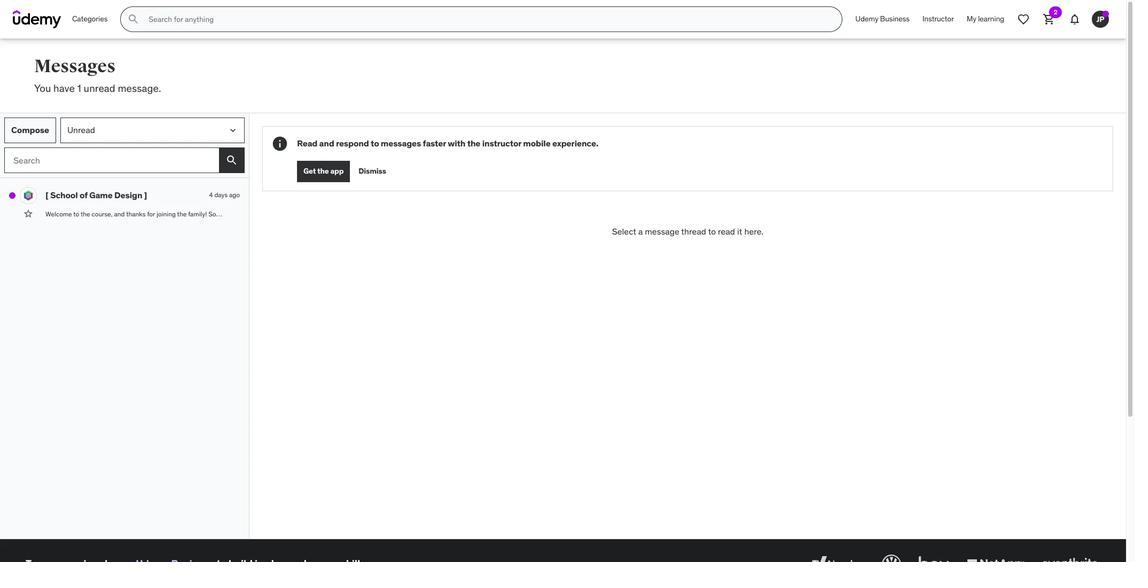 Task type: vqa. For each thing, say whether or not it's contained in the screenshot.
Teach on Udemy to the left
no



Task type: describe. For each thing, give the bounding box(es) containing it.
0 horizontal spatial learning
[[250, 210, 273, 218]]

netapp image
[[965, 552, 1027, 562]]

]
[[144, 190, 147, 200]]

to left read
[[708, 226, 716, 237]]

1 horizontal spatial have
[[738, 210, 752, 218]]

compose
[[11, 125, 49, 135]]

and
[[708, 210, 720, 218]]

my learning link
[[961, 6, 1011, 32]]

the left instructor
[[467, 138, 481, 149]]

the inside get the app link
[[317, 166, 329, 176]]

messages
[[34, 55, 115, 77]]

welcome
[[45, 210, 72, 218]]

for
[[147, 210, 155, 218]]

message
[[645, 226, 680, 237]]

here
[[877, 210, 890, 218]]

wishlist image
[[1018, 13, 1030, 26]]

4 days ago
[[209, 191, 240, 199]]

1 you from the left
[[551, 210, 562, 218]]

messages you have 1 unread message.
[[34, 55, 161, 95]]

read
[[718, 226, 735, 237]]

categories
[[72, 14, 108, 24]]

way,
[[823, 210, 835, 218]]

select
[[612, 226, 637, 237]]

unread
[[84, 82, 115, 95]]

mark as important image
[[23, 208, 34, 219]]

sure
[[602, 210, 614, 218]]

0 vertical spatial it
[[303, 210, 307, 218]]

business
[[880, 14, 910, 24]]

all
[[640, 210, 647, 218]]

questions
[[765, 210, 793, 218]]

arcade.studio.
[[436, 210, 476, 218]]

be
[[241, 210, 248, 218]]

along
[[794, 210, 810, 218]]

share
[[623, 210, 639, 218]]

get the app link
[[297, 161, 350, 182]]

thanks
[[126, 210, 146, 218]]

submit search image
[[127, 13, 140, 26]]

the left way,
[[812, 210, 821, 218]]

mobile
[[523, 138, 551, 149]]

search image
[[226, 154, 238, 167]]

welcome to the course, and thanks for joining the family! soon you'll be learning how easy it is to create incredible camera movements in arcade.studio. we can't wait to see what you create! make sure to share all of your work with us. and if you have any questions along the way, we are always here to help, don't hesitate to say hello!
[[45, 210, 989, 218]]

2 link
[[1037, 6, 1062, 32]]

udemy business link
[[849, 6, 916, 32]]

udemy image
[[13, 10, 61, 28]]

[ school of game design ]
[[45, 190, 147, 200]]

0 horizontal spatial and
[[114, 210, 125, 218]]

to right sure
[[616, 210, 621, 218]]

of inside button
[[80, 190, 88, 200]]

make
[[585, 210, 600, 218]]

1 vertical spatial with
[[685, 210, 697, 218]]

notifications image
[[1069, 13, 1082, 26]]

shopping cart with 2 items image
[[1043, 13, 1056, 26]]

to right here
[[892, 210, 897, 218]]

in
[[429, 210, 434, 218]]

message.
[[118, 82, 161, 95]]

2 you from the left
[[726, 210, 737, 218]]

have inside messages you have 1 unread message.
[[53, 82, 75, 95]]

create!
[[563, 210, 583, 218]]

to left see
[[517, 210, 523, 218]]

are
[[846, 210, 855, 218]]

Search for anything text field
[[147, 10, 830, 28]]

what
[[536, 210, 550, 218]]

easy
[[288, 210, 301, 218]]

don't
[[914, 210, 929, 218]]

[
[[45, 190, 48, 200]]

box image
[[917, 552, 952, 562]]

instructor
[[923, 14, 954, 24]]

a
[[639, 226, 643, 237]]

here.
[[745, 226, 764, 237]]



Task type: locate. For each thing, give the bounding box(es) containing it.
the left family!
[[177, 210, 187, 218]]

you'll
[[225, 210, 240, 218]]

hesitate
[[931, 210, 954, 218]]

camera
[[371, 210, 392, 218]]

learning right the "be" on the left of the page
[[250, 210, 273, 218]]

Search text field
[[4, 147, 219, 173]]

respond
[[336, 138, 369, 149]]

1 vertical spatial and
[[114, 210, 125, 218]]

if
[[721, 210, 725, 218]]

thread
[[682, 226, 707, 237]]

[ school of game design ] button
[[45, 190, 205, 201]]

faster
[[423, 138, 446, 149]]

always
[[857, 210, 876, 218]]

say
[[963, 210, 972, 218]]

school
[[50, 190, 78, 200]]

it
[[303, 210, 307, 218], [737, 226, 743, 237]]

2
[[1054, 8, 1058, 16]]

learning right my
[[978, 14, 1005, 24]]

learning
[[978, 14, 1005, 24], [250, 210, 273, 218]]

of right all
[[648, 210, 654, 218]]

learning inside my learning link
[[978, 14, 1005, 24]]

1 horizontal spatial of
[[648, 210, 654, 218]]

you right if
[[726, 210, 737, 218]]

it right read
[[737, 226, 743, 237]]

the
[[467, 138, 481, 149], [317, 166, 329, 176], [81, 210, 90, 218], [177, 210, 187, 218], [812, 210, 821, 218]]

my
[[967, 14, 977, 24]]

with left the "us."
[[685, 210, 697, 218]]

1 vertical spatial learning
[[250, 210, 273, 218]]

can't
[[488, 210, 502, 218]]

0 vertical spatial and
[[319, 138, 334, 149]]

messages
[[381, 138, 421, 149]]

have
[[53, 82, 75, 95], [738, 210, 752, 218]]

have left 1
[[53, 82, 75, 95]]

is
[[308, 210, 313, 218]]

1 horizontal spatial you
[[726, 210, 737, 218]]

you
[[551, 210, 562, 218], [726, 210, 737, 218]]

1 vertical spatial have
[[738, 210, 752, 218]]

4
[[209, 191, 213, 199]]

1 horizontal spatial learning
[[978, 14, 1005, 24]]

0 vertical spatial have
[[53, 82, 75, 95]]

and
[[319, 138, 334, 149], [114, 210, 125, 218]]

udemy business
[[856, 14, 910, 24]]

create
[[322, 210, 340, 218]]

0 horizontal spatial you
[[551, 210, 562, 218]]

to right respond in the left top of the page
[[371, 138, 379, 149]]

udemy
[[856, 14, 879, 24]]

nasdaq image
[[806, 552, 867, 562]]

design
[[114, 190, 142, 200]]

1 horizontal spatial it
[[737, 226, 743, 237]]

read and respond to messages faster with the instructor mobile experience.
[[297, 138, 599, 149]]

you
[[34, 82, 51, 95]]

hello!
[[974, 210, 989, 218]]

instructor link
[[916, 6, 961, 32]]

0 vertical spatial of
[[80, 190, 88, 200]]

to right welcome on the top
[[73, 210, 79, 218]]

experience.
[[553, 138, 599, 149]]

get the app
[[304, 166, 344, 176]]

eventbrite image
[[1039, 552, 1101, 562]]

any
[[753, 210, 763, 218]]

of left game
[[80, 190, 88, 200]]

categories button
[[66, 6, 114, 32]]

family!
[[188, 210, 207, 218]]

select a message thread to read it here.
[[612, 226, 764, 237]]

read
[[297, 138, 318, 149]]

with right faster
[[448, 138, 466, 149]]

0 horizontal spatial it
[[303, 210, 307, 218]]

jp
[[1097, 14, 1105, 24]]

get
[[304, 166, 316, 176]]

the right the get
[[317, 166, 329, 176]]

1 horizontal spatial with
[[685, 210, 697, 218]]

0 horizontal spatial with
[[448, 138, 466, 149]]

0 horizontal spatial of
[[80, 190, 88, 200]]

us.
[[699, 210, 707, 218]]

my learning
[[967, 14, 1005, 24]]

1 horizontal spatial and
[[319, 138, 334, 149]]

app
[[330, 166, 344, 176]]

1
[[77, 82, 81, 95]]

help,
[[899, 210, 913, 218]]

1 vertical spatial it
[[737, 226, 743, 237]]

see
[[524, 210, 534, 218]]

of
[[80, 190, 88, 200], [648, 210, 654, 218]]

your
[[656, 210, 668, 218]]

soon
[[209, 210, 223, 218]]

and left thanks
[[114, 210, 125, 218]]

incredible
[[341, 210, 370, 218]]

and right read
[[319, 138, 334, 149]]

course,
[[92, 210, 113, 218]]

1 vertical spatial of
[[648, 210, 654, 218]]

ago
[[229, 191, 240, 199]]

work
[[669, 210, 683, 218]]

compose button
[[4, 117, 56, 143]]

it left is
[[303, 210, 307, 218]]

you right "what"
[[551, 210, 562, 218]]

with
[[448, 138, 466, 149], [685, 210, 697, 218]]

0 vertical spatial with
[[448, 138, 466, 149]]

the left course,
[[81, 210, 90, 218]]

volkswagen image
[[880, 552, 904, 562]]

0 vertical spatial learning
[[978, 14, 1005, 24]]

to left say
[[955, 210, 961, 218]]

days
[[215, 191, 228, 199]]

movements
[[394, 210, 427, 218]]

game
[[89, 190, 113, 200]]

to right is
[[314, 210, 320, 218]]

mark as read image
[[9, 192, 15, 199]]

wait
[[504, 210, 515, 218]]

you have alerts image
[[1103, 11, 1109, 17]]

we
[[836, 210, 845, 218]]

how
[[275, 210, 287, 218]]

have left "any" on the top right
[[738, 210, 752, 218]]

dismiss
[[359, 166, 386, 176]]

joining
[[157, 210, 176, 218]]

we
[[477, 210, 487, 218]]

0 horizontal spatial have
[[53, 82, 75, 95]]

dismiss button
[[359, 161, 386, 182]]

instructor
[[482, 138, 522, 149]]



